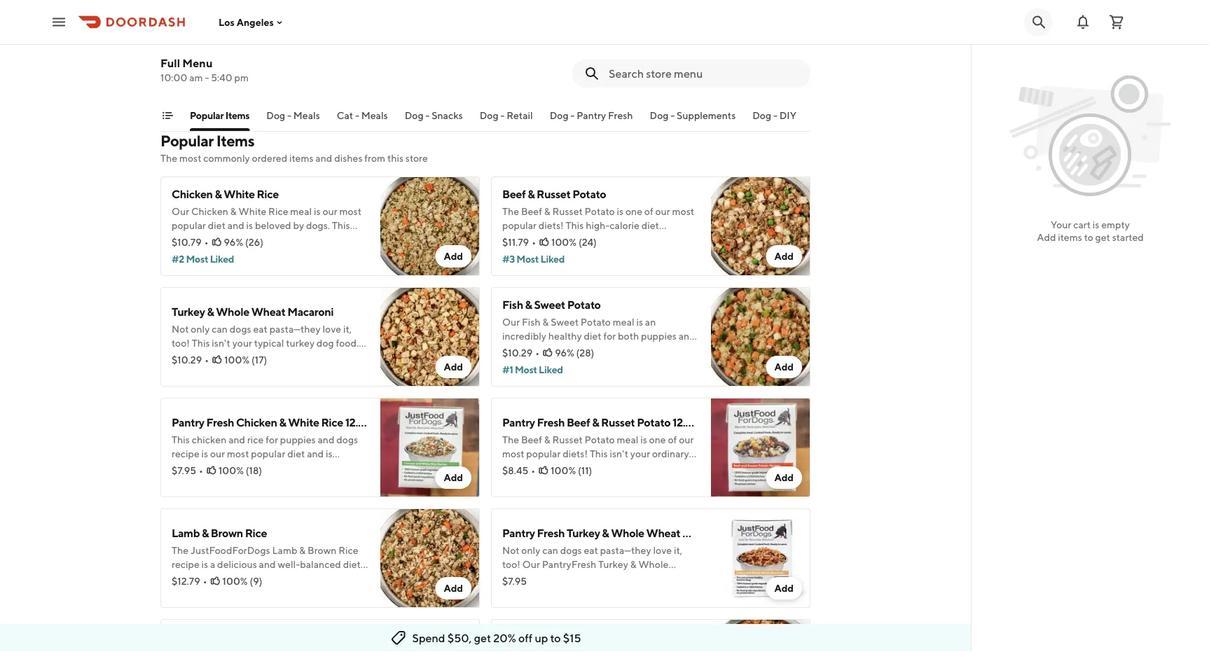 Task type: locate. For each thing, give the bounding box(es) containing it.
add button for pantry fresh chicken & white rice 12.5 oz
[[436, 467, 472, 489]]

beef
[[503, 187, 526, 201], [567, 416, 590, 429]]

1 horizontal spatial turkey
[[567, 527, 600, 540]]

• right $8.45 at bottom left
[[531, 465, 536, 477]]

1 vertical spatial items
[[1059, 232, 1083, 243]]

beef up the $11.79
[[503, 187, 526, 201]]

$12.79
[[172, 576, 200, 587]]

wheat
[[251, 305, 286, 319], [647, 527, 681, 540]]

1 vertical spatial items
[[216, 132, 255, 150]]

los angeles
[[219, 16, 274, 28]]

0 horizontal spatial items
[[289, 152, 314, 164]]

dog - diy
[[753, 110, 797, 121]]

0 vertical spatial popular
[[190, 110, 224, 121]]

1 vertical spatial to
[[551, 632, 561, 645]]

100% for chicken
[[219, 465, 244, 477]]

meals up popular items the most commonly ordered items and dishes from this store
[[294, 110, 320, 121]]

1 horizontal spatial lamb
[[236, 637, 264, 651]]

1 vertical spatial beef
[[567, 416, 590, 429]]

(18)
[[246, 465, 262, 477]]

100%
[[552, 237, 577, 248], [224, 354, 250, 366], [219, 465, 244, 477], [551, 465, 576, 477], [223, 576, 248, 587]]

snacks
[[432, 110, 463, 121]]

venison & squash
[[503, 637, 590, 651]]

items inside your cart is empty add items to get started
[[1059, 232, 1083, 243]]

popular for popular items
[[190, 110, 224, 121]]

0 vertical spatial potato
[[573, 187, 606, 201]]

0 horizontal spatial get
[[474, 632, 491, 645]]

0 vertical spatial items
[[289, 152, 314, 164]]

dog - snacks
[[405, 110, 463, 121]]

#1 most liked
[[503, 364, 563, 376]]

0 horizontal spatial white
[[224, 187, 255, 201]]

$7.95 up 20%
[[503, 576, 527, 587]]

meals
[[294, 110, 320, 121], [361, 110, 388, 121]]

3 dog from the left
[[480, 110, 499, 121]]

96% (28)
[[555, 347, 595, 359]]

1 horizontal spatial get
[[1096, 232, 1111, 243]]

add button for beef & russet potato
[[766, 245, 803, 268]]

1 vertical spatial popular
[[161, 132, 214, 150]]

empty
[[1102, 219, 1131, 231]]

popular
[[190, 110, 224, 121], [161, 132, 214, 150]]

turkey down #2
[[172, 305, 205, 319]]

0 vertical spatial $7.95
[[172, 465, 196, 477]]

- inside full menu 10:00 am - 5:40 pm
[[205, 72, 209, 83]]

1 horizontal spatial white
[[288, 416, 319, 429]]

1 dog from the left
[[267, 110, 285, 121]]

1 meals from the left
[[294, 110, 320, 121]]

0 horizontal spatial $7.95
[[172, 465, 196, 477]]

$10.79 •
[[172, 237, 209, 248]]

am
[[189, 72, 203, 83]]

pantry fresh chicken & white rice 12.5 oz
[[172, 416, 378, 429]]

white
[[224, 187, 255, 201], [288, 416, 319, 429]]

popular up most
[[161, 132, 214, 150]]

get
[[1096, 232, 1111, 243], [474, 632, 491, 645]]

beef up (11)
[[567, 416, 590, 429]]

potato for beef & russet potato
[[573, 187, 606, 201]]

dog - diy button
[[753, 109, 797, 131]]

1 vertical spatial whole
[[611, 527, 645, 540]]

most
[[186, 253, 208, 265], [517, 253, 539, 265], [515, 364, 537, 376]]

96% for white
[[224, 237, 243, 248]]

1 horizontal spatial $10.29
[[503, 347, 533, 359]]

1 vertical spatial wheat
[[647, 527, 681, 540]]

0 horizontal spatial whole
[[216, 305, 249, 319]]

0 horizontal spatial wheat
[[251, 305, 286, 319]]

- inside dog - diy button
[[774, 110, 778, 121]]

0 vertical spatial turkey
[[172, 305, 205, 319]]

fresh inside button
[[608, 110, 633, 121]]

- left retail
[[501, 110, 505, 121]]

liked
[[210, 253, 234, 265], [541, 253, 565, 265], [539, 364, 563, 376]]

oz for pantry fresh chicken & white rice 12.5 oz
[[367, 416, 378, 429]]

pantry fresh turkey & whole wheat macaroni 12.5 oz
[[503, 527, 764, 540]]

100% left (17)
[[224, 354, 250, 366]]

$8.45 •
[[503, 465, 536, 477]]

items left and
[[289, 152, 314, 164]]

• for white
[[204, 237, 209, 248]]

(26)
[[245, 237, 263, 248]]

$10.29 • left 100% (17)
[[172, 354, 209, 366]]

dog for dog - diy
[[753, 110, 772, 121]]

- inside dog - meals button
[[287, 110, 292, 121]]

4 dog from the left
[[550, 110, 569, 121]]

- for dog - retail
[[501, 110, 505, 121]]

0 vertical spatial macaroni
[[288, 305, 334, 319]]

100% (24)
[[552, 237, 597, 248]]

0 vertical spatial chicken
[[172, 187, 213, 201]]

pantry for pantry fresh turkey & whole wheat macaroni 12.5 oz
[[503, 527, 535, 540]]

• left '100% (18)'
[[199, 465, 203, 477]]

dog - meals button
[[267, 109, 320, 131]]

0 horizontal spatial 96%
[[224, 237, 243, 248]]

100% left (11)
[[551, 465, 576, 477]]

0 vertical spatial russet
[[537, 187, 571, 201]]

dog for dog - meals
[[267, 110, 285, 121]]

2 meals from the left
[[361, 110, 388, 121]]

(9)
[[250, 576, 262, 587]]

0 vertical spatial get
[[1096, 232, 1111, 243]]

96% left (26)
[[224, 237, 243, 248]]

items inside popular items the most commonly ordered items and dishes from this store
[[289, 152, 314, 164]]

100% left '(18)'
[[219, 465, 244, 477]]

1 horizontal spatial wheat
[[647, 527, 681, 540]]

0 vertical spatial brown
[[211, 527, 243, 540]]

- inside dog - supplements button
[[671, 110, 675, 121]]

1 vertical spatial russet
[[601, 416, 635, 429]]

#2
[[172, 253, 184, 265]]

100% (18)
[[219, 465, 262, 477]]

get left 20%
[[474, 632, 491, 645]]

100% for whole
[[224, 354, 250, 366]]

0 vertical spatial whole
[[216, 305, 249, 319]]

pantry for pantry fresh chicken & white rice 12.5 oz
[[172, 416, 204, 429]]

cart
[[1074, 219, 1091, 231]]

most for fish
[[515, 364, 537, 376]]

• for brown
[[203, 576, 207, 587]]

1 vertical spatial 96%
[[555, 347, 575, 359]]

• up #3 most liked
[[532, 237, 536, 248]]

russet
[[537, 187, 571, 201], [601, 416, 635, 429]]

0 horizontal spatial russet
[[537, 187, 571, 201]]

100% left '(9)'
[[223, 576, 248, 587]]

popular items
[[190, 110, 250, 121]]

liked down the 96% (28)
[[539, 364, 563, 376]]

$50,
[[448, 632, 472, 645]]

most right #1
[[515, 364, 537, 376]]

add for chicken & white rice
[[444, 251, 463, 262]]

1 horizontal spatial 96%
[[555, 347, 575, 359]]

full
[[161, 56, 180, 70]]

-
[[205, 72, 209, 83], [287, 110, 292, 121], [355, 110, 360, 121], [426, 110, 430, 121], [501, 110, 505, 121], [571, 110, 575, 121], [671, 110, 675, 121], [774, 110, 778, 121]]

dog right retail
[[550, 110, 569, 121]]

potato
[[573, 187, 606, 201], [567, 298, 601, 312], [637, 416, 671, 429]]

lamb & brown rice image
[[381, 509, 480, 608]]

items
[[225, 110, 250, 121], [216, 132, 255, 150]]

items up the commonly
[[216, 132, 255, 150]]

add button for fish & sweet potato
[[766, 356, 803, 378]]

20%
[[494, 632, 516, 645]]

- for dog - snacks
[[426, 110, 430, 121]]

chicken up '(18)'
[[236, 416, 277, 429]]

•
[[204, 237, 209, 248], [532, 237, 536, 248], [536, 347, 540, 359], [205, 354, 209, 366], [199, 465, 203, 477], [531, 465, 536, 477], [203, 576, 207, 587]]

- left supplements
[[671, 110, 675, 121]]

0 horizontal spatial meals
[[294, 110, 320, 121]]

venison & squash image
[[711, 620, 811, 653]]

- up popular items the most commonly ordered items and dishes from this store
[[287, 110, 292, 121]]

fresh for pantry fresh turkey & whole wheat macaroni 12.5 oz
[[537, 527, 565, 540]]

most down the $10.79 •
[[186, 253, 208, 265]]

0 vertical spatial to
[[1085, 232, 1094, 243]]

• left 100% (17)
[[205, 354, 209, 366]]

add
[[1038, 232, 1057, 243], [444, 251, 463, 262], [775, 251, 794, 262], [444, 361, 463, 373], [775, 361, 794, 373], [444, 472, 463, 484], [775, 472, 794, 484], [444, 583, 463, 594], [775, 583, 794, 594]]

add for fish & sweet potato
[[775, 361, 794, 373]]

commonly
[[203, 152, 250, 164]]

chicken
[[172, 187, 213, 201], [236, 416, 277, 429]]

1 vertical spatial chicken
[[236, 416, 277, 429]]

to down cart
[[1085, 232, 1094, 243]]

items for popular items the most commonly ordered items and dishes from this store
[[216, 132, 255, 150]]

$7.95
[[172, 465, 196, 477], [503, 576, 527, 587]]

• for chicken
[[199, 465, 203, 477]]

- left diy at the top
[[774, 110, 778, 121]]

fresh for pantry fresh lamb & brown rice 12.5 oz
[[206, 637, 234, 651]]

1 vertical spatial $7.95
[[503, 576, 527, 587]]

1 horizontal spatial meals
[[361, 110, 388, 121]]

0 horizontal spatial macaroni
[[288, 305, 334, 319]]

- right retail
[[571, 110, 575, 121]]

add button for pantry fresh turkey & whole wheat macaroni 12.5 oz
[[766, 578, 803, 600]]

$10.29
[[503, 347, 533, 359], [172, 354, 202, 366]]

oz
[[367, 416, 378, 429], [694, 416, 706, 429], [753, 527, 764, 540], [355, 637, 367, 651]]

liked down 100% (24)
[[541, 253, 565, 265]]

add button for turkey & whole wheat macaroni
[[436, 356, 472, 378]]

liked for russet
[[541, 253, 565, 265]]

2 dog from the left
[[405, 110, 424, 121]]

1 horizontal spatial $7.95
[[503, 576, 527, 587]]

1 horizontal spatial macaroni
[[683, 527, 729, 540]]

0 vertical spatial items
[[225, 110, 250, 121]]

dishes
[[334, 152, 363, 164]]

your cart is empty add items to get started
[[1038, 219, 1144, 243]]

items
[[289, 152, 314, 164], [1059, 232, 1083, 243]]

100% (9)
[[223, 576, 262, 587]]

to inside your cart is empty add items to get started
[[1085, 232, 1094, 243]]

1 horizontal spatial brown
[[275, 637, 308, 651]]

• up #1 most liked
[[536, 347, 540, 359]]

dog up popular items the most commonly ordered items and dishes from this store
[[267, 110, 285, 121]]

$10.29 up #1
[[503, 347, 533, 359]]

0 vertical spatial beef
[[503, 187, 526, 201]]

1 vertical spatial white
[[288, 416, 319, 429]]

dog for dog - retail
[[480, 110, 499, 121]]

meals right cat
[[361, 110, 388, 121]]

chicken down most
[[172, 187, 213, 201]]

- inside 'dog - pantry fresh' button
[[571, 110, 575, 121]]

- for dog - pantry fresh
[[571, 110, 575, 121]]

most down $11.79 •
[[517, 253, 539, 265]]

0 horizontal spatial $10.29
[[172, 354, 202, 366]]

dog - meals
[[267, 110, 320, 121]]

items down pm
[[225, 110, 250, 121]]

brown
[[211, 527, 243, 540], [275, 637, 308, 651]]

lamb up '$12.79'
[[172, 527, 200, 540]]

0 horizontal spatial $10.29 •
[[172, 354, 209, 366]]

- left snacks
[[426, 110, 430, 121]]

100% (17)
[[224, 354, 267, 366]]

dog inside button
[[480, 110, 499, 121]]

potato for fish & sweet potato
[[567, 298, 601, 312]]

$10.29 • up #1 most liked
[[503, 347, 540, 359]]

#3 most liked
[[503, 253, 565, 265]]

pantry for pantry fresh lamb & brown rice 12.5 oz
[[172, 637, 204, 651]]

$10.29 •
[[503, 347, 540, 359], [172, 354, 209, 366]]

&
[[215, 187, 222, 201], [528, 187, 535, 201], [525, 298, 532, 312], [207, 305, 214, 319], [279, 416, 286, 429], [592, 416, 599, 429], [202, 527, 209, 540], [602, 527, 609, 540], [266, 637, 273, 651], [544, 637, 551, 651]]

1 horizontal spatial $10.29 •
[[503, 347, 540, 359]]

• right '$12.79'
[[203, 576, 207, 587]]

1 vertical spatial brown
[[275, 637, 308, 651]]

open menu image
[[50, 14, 67, 30]]

dog left snacks
[[405, 110, 424, 121]]

$7.95 left '100% (18)'
[[172, 465, 196, 477]]

1 vertical spatial get
[[474, 632, 491, 645]]

- inside the dog - snacks button
[[426, 110, 430, 121]]

6 dog from the left
[[753, 110, 772, 121]]

add for pantry fresh chicken & white rice 12.5 oz
[[444, 472, 463, 484]]

popular down the am
[[190, 110, 224, 121]]

1 vertical spatial potato
[[567, 298, 601, 312]]

96% left (28) at the bottom of the page
[[555, 347, 575, 359]]

0 vertical spatial 96%
[[224, 237, 243, 248]]

• up #2 most liked
[[204, 237, 209, 248]]

0 horizontal spatial to
[[551, 632, 561, 645]]

dog left retail
[[480, 110, 499, 121]]

oz for pantry fresh beef & russet potato 12.5 oz
[[694, 416, 706, 429]]

items down your
[[1059, 232, 1083, 243]]

dog left supplements
[[650, 110, 669, 121]]

items inside popular items the most commonly ordered items and dishes from this store
[[216, 132, 255, 150]]

liked down 96% (26)
[[210, 253, 234, 265]]

to for up
[[551, 632, 561, 645]]

0 horizontal spatial beef
[[503, 187, 526, 201]]

turkey
[[172, 305, 205, 319], [567, 527, 600, 540]]

100% left "(24)"
[[552, 237, 577, 248]]

1 horizontal spatial russet
[[601, 416, 635, 429]]

100% for brown
[[223, 576, 248, 587]]

whole
[[216, 305, 249, 319], [611, 527, 645, 540]]

0 vertical spatial white
[[224, 187, 255, 201]]

popular inside popular items the most commonly ordered items and dishes from this store
[[161, 132, 214, 150]]

get inside your cart is empty add items to get started
[[1096, 232, 1111, 243]]

lamb down '(9)'
[[236, 637, 264, 651]]

1 horizontal spatial beef
[[567, 416, 590, 429]]

up
[[535, 632, 548, 645]]

0 vertical spatial lamb
[[172, 527, 200, 540]]

5 dog from the left
[[650, 110, 669, 121]]

1 horizontal spatial items
[[1059, 232, 1083, 243]]

- inside "dog - retail" button
[[501, 110, 505, 121]]

• for russet
[[532, 237, 536, 248]]

dog left diy at the top
[[753, 110, 772, 121]]

notification bell image
[[1075, 14, 1092, 30]]

the
[[161, 152, 177, 164]]

$10.29 • for fish
[[503, 347, 540, 359]]

- right the am
[[205, 72, 209, 83]]

- inside 'cat - meals' button
[[355, 110, 360, 121]]

fresh for pantry fresh chicken & white rice 12.5 oz
[[206, 416, 234, 429]]

fish & sweet potato
[[503, 298, 601, 312]]

items for popular items
[[225, 110, 250, 121]]

pantry fresh beef & russet potato 12.5 oz image
[[711, 398, 811, 498]]

add button for lamb & brown rice
[[436, 578, 472, 600]]

#2 most liked
[[172, 253, 234, 265]]

- right cat
[[355, 110, 360, 121]]

from
[[365, 152, 386, 164]]

turkey down (11)
[[567, 527, 600, 540]]

100% (11)
[[551, 465, 592, 477]]

get down is
[[1096, 232, 1111, 243]]

1 horizontal spatial to
[[1085, 232, 1094, 243]]

to right up
[[551, 632, 561, 645]]

popular items the most commonly ordered items and dishes from this store
[[161, 132, 428, 164]]

$10.29 left 100% (17)
[[172, 354, 202, 366]]

12.5
[[345, 416, 365, 429], [673, 416, 692, 429], [731, 527, 751, 540], [334, 637, 353, 651]]



Task type: describe. For each thing, give the bounding box(es) containing it.
add inside your cart is empty add items to get started
[[1038, 232, 1057, 243]]

12.5 for pantry fresh beef & russet potato 12.5 oz
[[673, 416, 692, 429]]

add for pantry fresh beef & russet potato 12.5 oz
[[775, 472, 794, 484]]

pm
[[234, 72, 249, 83]]

pantry fresh turkey & whole wheat macaroni 12.5 oz image
[[711, 509, 811, 608]]

add for turkey & whole wheat macaroni
[[444, 361, 463, 373]]

$10.29 • for turkey
[[172, 354, 209, 366]]

add button for chicken & white rice
[[436, 245, 472, 268]]

liked for sweet
[[539, 364, 563, 376]]

96% for sweet
[[555, 347, 575, 359]]

dog - supplements
[[650, 110, 736, 121]]

lamb & brown rice
[[172, 527, 267, 540]]

#1
[[503, 364, 513, 376]]

most
[[179, 152, 201, 164]]

diy
[[780, 110, 797, 121]]

$8.45
[[503, 465, 529, 477]]

pantry inside 'dog - pantry fresh' button
[[577, 110, 606, 121]]

1 horizontal spatial whole
[[611, 527, 645, 540]]

los angeles button
[[219, 16, 285, 28]]

supplements
[[677, 110, 736, 121]]

dog - retail button
[[480, 109, 533, 131]]

beef & russet potato
[[503, 187, 606, 201]]

1 vertical spatial macaroni
[[683, 527, 729, 540]]

dog - snacks button
[[405, 109, 463, 131]]

$7.95 •
[[172, 465, 203, 477]]

dog - supplements button
[[650, 109, 736, 131]]

oz for pantry fresh lamb & brown rice 12.5 oz
[[355, 637, 367, 651]]

(24)
[[579, 237, 597, 248]]

cat
[[337, 110, 353, 121]]

$11.79 •
[[503, 237, 536, 248]]

cat - meals
[[337, 110, 388, 121]]

add for lamb & brown rice
[[444, 583, 463, 594]]

is
[[1093, 219, 1100, 231]]

$10.29 for turkey
[[172, 354, 202, 366]]

0 horizontal spatial lamb
[[172, 527, 200, 540]]

(17)
[[252, 354, 267, 366]]

los
[[219, 16, 235, 28]]

sweet
[[534, 298, 566, 312]]

menu
[[182, 56, 213, 70]]

$10.29 for fish
[[503, 347, 533, 359]]

to for items
[[1085, 232, 1094, 243]]

• for sweet
[[536, 347, 540, 359]]

retail
[[507, 110, 533, 121]]

chicken & white rice
[[172, 187, 279, 201]]

$7.95 for $7.95 •
[[172, 465, 196, 477]]

12.5 for pantry fresh chicken & white rice 12.5 oz
[[345, 416, 365, 429]]

$15
[[563, 632, 581, 645]]

0 vertical spatial wheat
[[251, 305, 286, 319]]

1 vertical spatial lamb
[[236, 637, 264, 651]]

pantry fresh lamb & brown rice 12.5 oz
[[172, 637, 367, 651]]

squash
[[553, 637, 590, 651]]

dog - pantry fresh
[[550, 110, 633, 121]]

popular for popular items the most commonly ordered items and dishes from this store
[[161, 132, 214, 150]]

fresh for pantry fresh beef & russet potato 12.5 oz
[[537, 416, 565, 429]]

0 items, open order cart image
[[1109, 14, 1126, 30]]

fish
[[503, 298, 523, 312]]

store
[[406, 152, 428, 164]]

most for chicken
[[186, 253, 208, 265]]

pantry for pantry fresh beef & russet potato 12.5 oz
[[503, 416, 535, 429]]

turkey & whole wheat macaroni
[[172, 305, 334, 319]]

100% for beef
[[551, 465, 576, 477]]

cat - meals button
[[337, 109, 388, 131]]

spend
[[412, 632, 445, 645]]

$12.79 •
[[172, 576, 207, 587]]

0 horizontal spatial chicken
[[172, 187, 213, 201]]

5:40
[[211, 72, 233, 83]]

turkey & whole wheat macaroni image
[[381, 287, 480, 387]]

2 vertical spatial potato
[[637, 416, 671, 429]]

- for dog - meals
[[287, 110, 292, 121]]

96% (26)
[[224, 237, 263, 248]]

this
[[388, 152, 404, 164]]

dog for dog - snacks
[[405, 110, 424, 121]]

Item Search search field
[[609, 66, 800, 81]]

- for dog - supplements
[[671, 110, 675, 121]]

pantry fresh beef & russet potato 12.5 oz
[[503, 416, 706, 429]]

venison
[[503, 637, 542, 651]]

angeles
[[237, 16, 274, 28]]

- for cat - meals
[[355, 110, 360, 121]]

meals for cat - meals
[[361, 110, 388, 121]]

• for beef
[[531, 465, 536, 477]]

fish & sweet potato image
[[711, 287, 811, 387]]

and
[[316, 152, 332, 164]]

dog for dog - pantry fresh
[[550, 110, 569, 121]]

dog - retail
[[480, 110, 533, 121]]

add for pantry fresh turkey & whole wheat macaroni 12.5 oz
[[775, 583, 794, 594]]

off
[[519, 632, 533, 645]]

add for beef & russet potato
[[775, 251, 794, 262]]

beef & russet potato image
[[711, 177, 811, 276]]

pantry fresh chicken & white rice 12.5 oz image
[[381, 398, 480, 498]]

(28)
[[577, 347, 595, 359]]

1 horizontal spatial chicken
[[236, 416, 277, 429]]

10:00
[[161, 72, 187, 83]]

meals for dog - meals
[[294, 110, 320, 121]]

ordered
[[252, 152, 288, 164]]

your
[[1051, 219, 1072, 231]]

dog - pantry fresh button
[[550, 109, 633, 131]]

$11.79
[[503, 237, 529, 248]]

pantry fresh lamb & brown rice 12.5 oz image
[[381, 620, 480, 653]]

12.5 for pantry fresh lamb & brown rice 12.5 oz
[[334, 637, 353, 651]]

chicken & white rice image
[[381, 177, 480, 276]]

$7.95 for $7.95
[[503, 576, 527, 587]]

1 vertical spatial turkey
[[567, 527, 600, 540]]

add button for pantry fresh beef & russet potato 12.5 oz
[[766, 467, 803, 489]]

show menu categories image
[[162, 110, 173, 121]]

- for dog - diy
[[774, 110, 778, 121]]

liked for white
[[210, 253, 234, 265]]

0 horizontal spatial brown
[[211, 527, 243, 540]]

(11)
[[578, 465, 592, 477]]

0 horizontal spatial turkey
[[172, 305, 205, 319]]

spend $50, get 20% off up to $15
[[412, 632, 581, 645]]

dog for dog - supplements
[[650, 110, 669, 121]]

started
[[1113, 232, 1144, 243]]

• for whole
[[205, 354, 209, 366]]

100% for russet
[[552, 237, 577, 248]]

full menu 10:00 am - 5:40 pm
[[161, 56, 249, 83]]

most for beef
[[517, 253, 539, 265]]

$10.79
[[172, 237, 202, 248]]

#3
[[503, 253, 515, 265]]



Task type: vqa. For each thing, say whether or not it's contained in the screenshot.
mi associated with Seafood,
no



